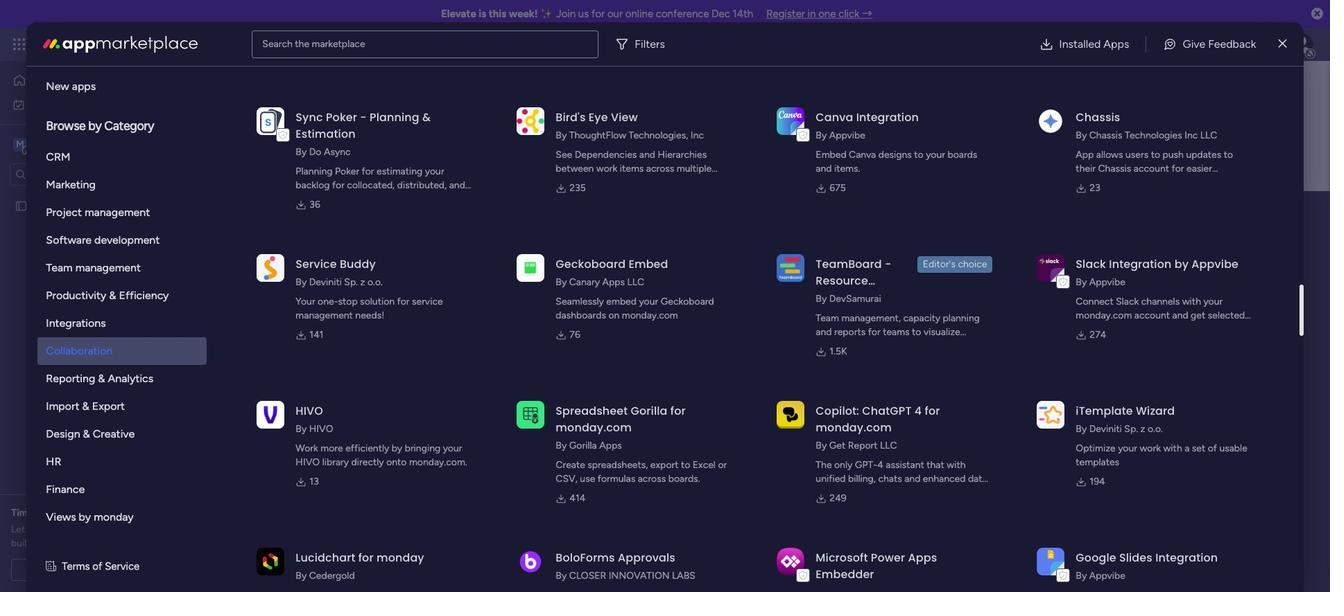 Task type: describe. For each thing, give the bounding box(es) containing it.
items.
[[834, 163, 860, 175]]

with for integration
[[1182, 296, 1201, 308]]

sp. for wizard
[[1124, 424, 1138, 435]]

& inside sync poker - planning & estimation by do async
[[422, 110, 431, 126]]

technologies,
[[629, 130, 688, 141]]

your inside embed canva designs to your boards and items.
[[926, 149, 945, 161]]

1 horizontal spatial workspace
[[481, 313, 528, 325]]

apps inside microsoft power apps embedder
[[908, 551, 937, 567]]

by down my work button
[[88, 119, 101, 134]]

geckoboard inside geckoboard embed by canary apps llc
[[556, 257, 626, 273]]

give feedback
[[1183, 37, 1256, 50]]

o.o. for buddy
[[367, 277, 383, 288]]

2 vertical spatial boards
[[300, 280, 334, 293]]

0 vertical spatial monday
[[62, 36, 109, 52]]

and inside see dependencies and hierarchies between work items across multiple boards on a visual canvas
[[639, 149, 655, 161]]

allows
[[1096, 149, 1123, 161]]

search the marketplace
[[262, 38, 365, 50]]

apps inside button
[[1103, 37, 1129, 50]]

connect
[[1076, 296, 1113, 308]]

itemplate
[[1076, 404, 1133, 420]]

monday.com.
[[409, 457, 467, 469]]

249
[[830, 493, 847, 505]]

slack inside slack integration by appvibe by appvibe
[[1076, 257, 1106, 273]]

by inside sync poker - planning & estimation by do async
[[296, 146, 307, 158]]

workspace image
[[13, 137, 27, 152]]

eye
[[589, 110, 608, 126]]

projects
[[816, 340, 852, 352]]

boards.
[[668, 474, 700, 485]]

an
[[51, 508, 62, 519]]

slack inside connect slack channels with your monday.com account and get selected notifications.
[[1116, 296, 1139, 308]]

a inside see dependencies and hierarchies between work items across multiple boards on a visual canvas
[[601, 177, 606, 189]]

embed inside geckoboard embed by canary apps llc
[[629, 257, 668, 273]]

dapulse x slim image
[[1278, 36, 1287, 52]]

1.5k
[[830, 346, 847, 358]]

meeting
[[96, 564, 131, 576]]

you
[[365, 313, 381, 325]]

Search in workspace field
[[29, 166, 116, 182]]

by right views
[[79, 511, 91, 524]]

planning
[[943, 313, 980, 325]]

team for team management, capacity planning and reports for teams to visualize projects and team's time.
[[816, 313, 839, 325]]

0 vertical spatial chassis
[[1076, 110, 1120, 126]]

your inside planning poker for estimating your backlog for collocated, distributed, and remote teams.
[[425, 166, 444, 178]]

chassis inside app allows users to push updates to their chassis account for easier prioritization of projects.
[[1098, 163, 1131, 175]]

approvals
[[618, 551, 675, 567]]

141
[[310, 329, 324, 341]]

1 vertical spatial chassis
[[1089, 130, 1122, 141]]

terms of service link
[[62, 560, 140, 575]]

36
[[310, 199, 320, 211]]

give feedback link
[[1152, 30, 1267, 58]]

teamboard
[[816, 257, 882, 273]]

work inside see dependencies and hierarchies between work items across multiple boards on a visual canvas
[[596, 163, 617, 175]]

by inside canva integration by appvibe
[[816, 130, 827, 141]]

0 horizontal spatial this
[[462, 313, 478, 325]]

hivo by hivo
[[296, 404, 333, 435]]

apps image
[[1178, 37, 1192, 51]]

1 vertical spatial review
[[79, 524, 108, 536]]

your inside optimize your work with a set of usable templates
[[1118, 443, 1137, 455]]

1 vertical spatial in
[[452, 313, 460, 325]]

more
[[321, 443, 343, 455]]

with for wizard
[[1163, 443, 1182, 455]]

register
[[766, 8, 805, 20]]

filters
[[635, 37, 665, 50]]

filters button
[[610, 30, 676, 58]]

by inside geckoboard embed by canary apps llc
[[556, 277, 567, 288]]

0 vertical spatial this
[[489, 8, 506, 20]]

monday for lucidchart
[[376, 551, 424, 567]]

terms of use image
[[46, 560, 56, 575]]

monday.com inside seamlessly embed your geckoboard dashboards on monday.com
[[622, 310, 678, 322]]

select product image
[[12, 37, 26, 51]]

embed inside embed canva designs to your boards and items.
[[816, 149, 846, 161]]

reporting
[[46, 372, 95, 386]]

installed apps
[[1059, 37, 1129, 50]]

view
[[611, 110, 638, 126]]

→
[[862, 8, 872, 20]]

integration for canva
[[856, 110, 919, 126]]

1 horizontal spatial editor's
[[923, 259, 956, 270]]

1 vertical spatial choice
[[958, 259, 987, 270]]

between
[[556, 163, 594, 175]]

usable
[[1219, 443, 1247, 455]]

account inside app allows users to push updates to their chassis account for easier prioritization of projects.
[[1134, 163, 1169, 175]]

register in one click →
[[766, 8, 872, 20]]

microsoft
[[816, 551, 868, 567]]

see for see dependencies and hierarchies between work items across multiple boards on a visual canvas
[[556, 149, 572, 161]]

for inside copilot: chatgpt 4 for monday.com by get report llc
[[925, 404, 940, 420]]

by inside spreadsheet gorilla for monday.com by gorilla apps
[[556, 440, 567, 452]]

on inside seamlessly embed your geckoboard dashboards on monday.com
[[608, 310, 619, 322]]

browse by category
[[46, 119, 154, 134]]

- inside teamboard - resource planning
[[885, 257, 891, 273]]

efficiently
[[345, 443, 389, 455]]

slack integration by appvibe by appvibe
[[1076, 257, 1239, 288]]

click
[[838, 8, 859, 20]]

workspace selection element
[[13, 136, 116, 154]]

with inside the only gpt-4 assistant that with unified billing, chats and enhanced data privacy.
[[947, 460, 966, 472]]

canvas
[[637, 177, 669, 189]]

import & export
[[46, 400, 125, 413]]

far.
[[45, 538, 59, 550]]

for inside time for an expert review let our experts review what you've built so far. free of charge
[[35, 508, 48, 519]]

appvibe inside google slides integration by appvibe
[[1089, 571, 1125, 583]]

canva inside embed canva designs to your boards and items.
[[849, 149, 876, 161]]

0 vertical spatial editor's
[[46, 52, 83, 65]]

to for canva integration
[[914, 149, 923, 161]]

brad klo image
[[1291, 33, 1313, 55]]

my
[[31, 98, 44, 110]]

the
[[295, 38, 309, 50]]

service inside the service buddy by deviniti sp. z o.o.
[[296, 257, 337, 273]]

llc for chassis
[[1200, 130, 1217, 141]]

new apps
[[46, 80, 96, 93]]

estimation
[[296, 126, 356, 142]]

give feedback button
[[1152, 30, 1267, 58]]

thoughtflow
[[569, 130, 626, 141]]

test
[[33, 200, 51, 212]]

& for creative
[[83, 428, 90, 441]]

poker for estimation
[[326, 110, 357, 126]]

test list box
[[0, 191, 177, 405]]

hierarchies
[[658, 149, 707, 161]]

finance
[[46, 483, 85, 497]]

4 inside the only gpt-4 assistant that with unified billing, chats and enhanced data privacy.
[[877, 460, 883, 472]]

for right us
[[591, 8, 605, 20]]

1 vertical spatial gorilla
[[569, 440, 597, 452]]

to for chassis
[[1151, 149, 1160, 161]]

0 horizontal spatial editor's choice
[[46, 52, 119, 65]]

work inside button
[[46, 98, 67, 110]]

schedule a meeting
[[45, 564, 131, 576]]

project management
[[46, 206, 150, 219]]

to right updates
[[1224, 149, 1233, 161]]

by inside slack integration by appvibe by appvibe
[[1175, 257, 1189, 273]]

team for team management
[[46, 261, 73, 275]]

13
[[310, 476, 319, 488]]

assistant
[[886, 460, 924, 472]]

by inside 'chassis by chassis technologies inc llc'
[[1076, 130, 1087, 141]]

notifications image
[[1087, 37, 1101, 51]]

buddy
[[340, 257, 376, 273]]

deviniti for service
[[309, 277, 342, 288]]

deviniti for itemplate
[[1089, 424, 1122, 435]]

hivo inside work more efficiently by bringing your hivo library directly onto monday.com.
[[296, 457, 320, 469]]

elevate
[[441, 8, 476, 20]]

plans
[[261, 38, 284, 50]]

by inside the itemplate wizard by deviniti sp. z o.o.
[[1076, 424, 1087, 435]]

appvibe up connect
[[1089, 277, 1125, 288]]

0 vertical spatial hivo
[[296, 404, 323, 420]]

appvibe up the selected
[[1192, 257, 1239, 273]]

push
[[1163, 149, 1184, 161]]

innovation
[[609, 571, 670, 583]]

our inside time for an expert review let our experts review what you've built so far. free of charge
[[27, 524, 42, 536]]

recently
[[415, 313, 450, 325]]

unified
[[816, 474, 846, 485]]

your inside seamlessly embed your geckoboard dashboards on monday.com
[[639, 296, 658, 308]]

bringing
[[405, 443, 440, 455]]

their
[[1076, 163, 1096, 175]]

boards and dashboards you visited recently in this workspace
[[261, 313, 528, 325]]

274
[[1090, 329, 1106, 341]]

stop
[[338, 296, 358, 308]]

by inside work more efficiently by bringing your hivo library directly onto monday.com.
[[392, 443, 402, 455]]

z for buddy
[[360, 277, 365, 288]]

by inside google slides integration by appvibe
[[1076, 571, 1087, 583]]

and inside the only gpt-4 assistant that with unified billing, chats and enhanced data privacy.
[[904, 474, 920, 485]]

export
[[92, 400, 125, 413]]

remote
[[296, 193, 327, 205]]

week!
[[509, 8, 538, 20]]

across inside see dependencies and hierarchies between work items across multiple boards on a visual canvas
[[646, 163, 674, 175]]

embed
[[606, 296, 637, 308]]

by inside lucidchart for monday by cedergold
[[296, 571, 307, 583]]

see plans button
[[224, 34, 291, 55]]

software
[[46, 234, 92, 247]]

inc inside 'chassis by chassis technologies inc llc'
[[1185, 130, 1198, 141]]

across inside the create spreadsheets, export to excel or csv, use formulas across boards.
[[638, 474, 666, 485]]

apps inside geckoboard embed by canary apps llc
[[602, 277, 625, 288]]

a inside button
[[88, 564, 93, 576]]

boloforms approvals by closer innovation labs
[[556, 551, 696, 583]]

by inside hivo by hivo
[[296, 424, 307, 435]]

home
[[32, 74, 58, 86]]

& for analytics
[[98, 372, 105, 386]]

itemplate wizard by deviniti sp. z o.o.
[[1076, 404, 1175, 435]]

use
[[580, 474, 595, 485]]

help image
[[1243, 37, 1257, 51]]

copilot:
[[816, 404, 859, 420]]

for up collocated,
[[362, 166, 374, 178]]

management inside your one-stop solution for service management needs!
[[296, 310, 353, 322]]

visited
[[383, 313, 412, 325]]

for up 'teams.'
[[332, 180, 345, 191]]

do
[[309, 146, 321, 158]]



Task type: vqa. For each thing, say whether or not it's contained in the screenshot.
BY DEVSAMURAI
yes



Task type: locate. For each thing, give the bounding box(es) containing it.
work up home button
[[112, 36, 137, 52]]

collocated,
[[347, 180, 395, 191]]

embed canva designs to your boards and items.
[[816, 149, 977, 175]]

0 horizontal spatial 4
[[877, 460, 883, 472]]

hivo up work
[[296, 404, 323, 420]]

team down software
[[46, 261, 73, 275]]

1 horizontal spatial llc
[[880, 440, 897, 452]]

team up the reports
[[816, 313, 839, 325]]

built
[[11, 538, 30, 550]]

planning inside sync poker - planning & estimation by do async
[[370, 110, 419, 126]]

on right 235
[[588, 177, 599, 189]]

design
[[46, 428, 80, 441]]

your right "embed"
[[639, 296, 658, 308]]

1 vertical spatial llc
[[627, 277, 644, 288]]

in right the recently
[[452, 313, 460, 325]]

2 vertical spatial integration
[[1155, 551, 1218, 567]]

0 vertical spatial geckoboard
[[556, 257, 626, 273]]

0 vertical spatial see
[[243, 38, 259, 50]]

1 horizontal spatial planning
[[370, 110, 419, 126]]

marketplace
[[312, 38, 365, 50]]

work more efficiently by bringing your hivo library directly onto monday.com.
[[296, 443, 467, 469]]

monday inside lucidchart for monday by cedergold
[[376, 551, 424, 567]]

and inside connect slack channels with your monday.com account and get selected notifications.
[[1172, 310, 1188, 322]]

us
[[578, 8, 589, 20]]

0 vertical spatial with
[[1182, 296, 1201, 308]]

monday.com down 'spreadsheet'
[[556, 420, 632, 436]]

home button
[[8, 69, 149, 92]]

notifications.
[[1076, 324, 1132, 336]]

for inside the team management, capacity planning and reports for teams to visualize projects and team's time.
[[868, 327, 880, 338]]

z inside the service buddy by deviniti sp. z o.o.
[[360, 277, 365, 288]]

embed up "embed"
[[629, 257, 668, 273]]

2 horizontal spatial planning
[[816, 290, 865, 306]]

1 horizontal spatial sp.
[[1124, 424, 1138, 435]]

with left set
[[1163, 443, 1182, 455]]

2 vertical spatial monday
[[376, 551, 424, 567]]

and up projects
[[816, 327, 832, 338]]

teams
[[883, 327, 910, 338]]

copilot: chatgpt 4 for monday.com by get report llc
[[816, 404, 940, 452]]

to up 'time.'
[[912, 327, 921, 338]]

wizard
[[1136, 404, 1175, 420]]

0 vertical spatial editor's choice
[[46, 52, 119, 65]]

apps
[[72, 80, 96, 93]]

235
[[570, 182, 586, 194]]

with up the "enhanced"
[[947, 460, 966, 472]]

review up what
[[95, 508, 125, 519]]

search everything image
[[1212, 37, 1226, 51]]

llc up updates
[[1200, 130, 1217, 141]]

monday for views
[[94, 511, 134, 524]]

visual
[[609, 177, 635, 189]]

monday.com up report
[[816, 420, 892, 436]]

resource
[[816, 273, 868, 289]]

llc inside 'chassis by chassis technologies inc llc'
[[1200, 130, 1217, 141]]

0 vertical spatial deviniti
[[309, 277, 342, 288]]

free
[[61, 538, 80, 550]]

capacity
[[903, 313, 940, 325]]

one-
[[318, 296, 338, 308]]

gorilla
[[631, 404, 667, 420], [569, 440, 597, 452]]

poker inside sync poker - planning & estimation by do async
[[326, 110, 357, 126]]

inc up hierarchies
[[691, 130, 704, 141]]

0 horizontal spatial -
[[360, 110, 367, 126]]

- right sync
[[360, 110, 367, 126]]

inc up updates
[[1185, 130, 1198, 141]]

1 vertical spatial account
[[1134, 310, 1170, 322]]

1 vertical spatial geckoboard
[[661, 296, 714, 308]]

or
[[718, 460, 727, 472]]

1 vertical spatial on
[[608, 310, 619, 322]]

designs
[[878, 149, 912, 161]]

integration right slides
[[1155, 551, 1218, 567]]

by
[[88, 119, 101, 134], [1175, 257, 1189, 273], [392, 443, 402, 455], [79, 511, 91, 524]]

service down charge
[[105, 561, 140, 573]]

planning inside planning poker for estimating your backlog for collocated, distributed, and remote teams.
[[296, 166, 333, 178]]

option
[[0, 193, 177, 196]]

by up channels
[[1175, 257, 1189, 273]]

work inside optimize your work with a set of usable templates
[[1140, 443, 1161, 455]]

boards up your
[[300, 280, 334, 293]]

& for export
[[82, 400, 89, 413]]

lucidchart
[[296, 551, 355, 567]]

& right design
[[83, 428, 90, 441]]

1 horizontal spatial a
[[601, 177, 606, 189]]

sp. inside the service buddy by deviniti sp. z o.o.
[[344, 277, 358, 288]]

0 horizontal spatial service
[[105, 561, 140, 573]]

2 horizontal spatial a
[[1185, 443, 1189, 455]]

deviniti down itemplate
[[1089, 424, 1122, 435]]

app allows users to push updates to their chassis account for easier prioritization of projects.
[[1076, 149, 1233, 189]]

see up between
[[556, 149, 572, 161]]

apps marketplace image
[[43, 36, 198, 52]]

installed
[[1059, 37, 1101, 50]]

0 vertical spatial z
[[360, 277, 365, 288]]

canva
[[816, 110, 853, 126], [849, 149, 876, 161]]

my work button
[[8, 93, 149, 115]]

2 vertical spatial a
[[88, 564, 93, 576]]

and down assistant
[[904, 474, 920, 485]]

by inside slack integration by appvibe by appvibe
[[1076, 277, 1087, 288]]

1 vertical spatial o.o.
[[1148, 424, 1163, 435]]

1 horizontal spatial our
[[607, 8, 623, 20]]

to for spreadsheet gorilla for monday.com
[[681, 460, 690, 472]]

to inside the team management, capacity planning and reports for teams to visualize projects and team's time.
[[912, 327, 921, 338]]

seamlessly
[[556, 296, 604, 308]]

dashboards down one-
[[312, 313, 363, 325]]

our left online
[[607, 8, 623, 20]]

poker down 'async'
[[335, 166, 359, 178]]

feedback
[[1208, 37, 1256, 50]]

a inside optimize your work with a set of usable templates
[[1185, 443, 1189, 455]]

0 horizontal spatial slack
[[1076, 257, 1106, 273]]

z down wizard
[[1140, 424, 1145, 435]]

your up monday.com.
[[443, 443, 462, 455]]

2 vertical spatial planning
[[816, 290, 865, 306]]

to up boards.
[[681, 460, 690, 472]]

that
[[927, 460, 944, 472]]

monday.com inside spreadsheet gorilla for monday.com by gorilla apps
[[556, 420, 632, 436]]

on inside see dependencies and hierarchies between work items across multiple boards on a visual canvas
[[588, 177, 599, 189]]

1 inc from the left
[[691, 130, 704, 141]]

with inside optimize your work with a set of usable templates
[[1163, 443, 1182, 455]]

inbox image
[[1117, 37, 1131, 51]]

slack up connect
[[1076, 257, 1106, 273]]

integration inside canva integration by appvibe
[[856, 110, 919, 126]]

& left efficiency
[[109, 289, 116, 302]]

hr
[[46, 456, 61, 469]]

1 horizontal spatial dashboards
[[556, 310, 606, 322]]

sp. down wizard
[[1124, 424, 1138, 435]]

1 vertical spatial sp.
[[1124, 424, 1138, 435]]

for inside app allows users to push updates to their chassis account for easier prioritization of projects.
[[1172, 163, 1184, 175]]

and down your
[[294, 313, 310, 325]]

choice up home button
[[86, 52, 119, 65]]

0 vertical spatial choice
[[86, 52, 119, 65]]

team management, capacity planning and reports for teams to visualize projects and team's time.
[[816, 313, 980, 352]]

o.o. up solution at the left of the page
[[367, 277, 383, 288]]

poker inside planning poker for estimating your backlog for collocated, distributed, and remote teams.
[[335, 166, 359, 178]]

for right lucidchart
[[358, 551, 374, 567]]

to right designs
[[914, 149, 923, 161]]

planning up estimating on the left of page
[[370, 110, 419, 126]]

and down the reports
[[854, 340, 870, 352]]

across down export
[[638, 474, 666, 485]]

category
[[104, 119, 154, 134]]

1 vertical spatial boards
[[556, 177, 585, 189]]

see inside button
[[243, 38, 259, 50]]

1 horizontal spatial o.o.
[[1148, 424, 1163, 435]]

work down wizard
[[1140, 443, 1161, 455]]

this right the recently
[[462, 313, 478, 325]]

0 vertical spatial review
[[95, 508, 125, 519]]

to
[[914, 149, 923, 161], [1151, 149, 1160, 161], [1224, 149, 1233, 161], [912, 327, 921, 338], [681, 460, 690, 472]]

2 vertical spatial with
[[947, 460, 966, 472]]

deviniti inside the itemplate wizard by deviniti sp. z o.o.
[[1089, 424, 1122, 435]]

collaboration
[[46, 345, 113, 358]]

review
[[95, 508, 125, 519], [79, 524, 108, 536]]

o.o. for wizard
[[1148, 424, 1163, 435]]

1 horizontal spatial -
[[885, 257, 891, 273]]

1 vertical spatial canva
[[849, 149, 876, 161]]

gorilla up create
[[569, 440, 597, 452]]

by inside boloforms approvals by closer innovation labs
[[556, 571, 567, 583]]

0 vertical spatial sp.
[[344, 277, 358, 288]]

only
[[834, 460, 853, 472]]

schedule a meeting button
[[11, 560, 166, 582]]

1 vertical spatial a
[[1185, 443, 1189, 455]]

0 vertical spatial workspace
[[59, 138, 114, 151]]

async
[[324, 146, 351, 158]]

1 vertical spatial hivo
[[309, 424, 333, 435]]

editor's up capacity
[[923, 259, 956, 270]]

boards inside embed canva designs to your boards and items.
[[948, 149, 977, 161]]

0 vertical spatial integration
[[856, 110, 919, 126]]

0 horizontal spatial in
[[452, 313, 460, 325]]

and inside embed canva designs to your boards and items.
[[816, 163, 832, 175]]

0 vertical spatial a
[[601, 177, 606, 189]]

service up recent boards
[[296, 257, 337, 273]]

llc up "embed"
[[627, 277, 644, 288]]

1 vertical spatial workspace
[[481, 313, 528, 325]]

by up the onto
[[392, 443, 402, 455]]

new
[[46, 80, 69, 93]]

apps up spreadsheets,
[[599, 440, 622, 452]]

geckoboard inside seamlessly embed your geckoboard dashboards on monday.com
[[661, 296, 714, 308]]

& for efficiency
[[109, 289, 116, 302]]

planning up backlog on the top of page
[[296, 166, 333, 178]]

for inside your one-stop solution for service management needs!
[[397, 296, 410, 308]]

1 horizontal spatial on
[[608, 310, 619, 322]]

1 vertical spatial monday
[[94, 511, 134, 524]]

apps right power
[[908, 551, 937, 567]]

hivo up more
[[309, 424, 333, 435]]

editor's choice up planning
[[923, 259, 987, 270]]

your up the selected
[[1203, 296, 1223, 308]]

boards down between
[[556, 177, 585, 189]]

-
[[360, 110, 367, 126], [885, 257, 891, 273]]

4 up chats
[[877, 460, 883, 472]]

4 inside copilot: chatgpt 4 for monday.com by get report llc
[[915, 404, 922, 420]]

inc inside bird's eye view by thoughtflow technologies, inc
[[691, 130, 704, 141]]

teamboard - resource planning
[[816, 257, 891, 306]]

workspace
[[59, 138, 114, 151], [481, 313, 528, 325]]

integration inside google slides integration by appvibe
[[1155, 551, 1218, 567]]

0 horizontal spatial choice
[[86, 52, 119, 65]]

0 vertical spatial 4
[[915, 404, 922, 420]]

integration inside slack integration by appvibe by appvibe
[[1109, 257, 1172, 273]]

to inside the create spreadsheets, export to excel or csv, use formulas across boards.
[[681, 460, 690, 472]]

appvibe up items.
[[829, 130, 865, 141]]

for right the chatgpt
[[925, 404, 940, 420]]

1 horizontal spatial gorilla
[[631, 404, 667, 420]]

2 horizontal spatial llc
[[1200, 130, 1217, 141]]

for left an
[[35, 508, 48, 519]]

service
[[412, 296, 443, 308]]

1 vertical spatial integration
[[1109, 257, 1172, 273]]

account up projects.
[[1134, 163, 1169, 175]]

set
[[1192, 443, 1205, 455]]

llc inside copilot: chatgpt 4 for monday.com by get report llc
[[880, 440, 897, 452]]

0 horizontal spatial embed
[[629, 257, 668, 273]]

across up the canvas
[[646, 163, 674, 175]]

hivo down work
[[296, 457, 320, 469]]

0 horizontal spatial see
[[243, 38, 259, 50]]

and left items.
[[816, 163, 832, 175]]

0 horizontal spatial dashboards
[[312, 313, 363, 325]]

0 horizontal spatial sp.
[[344, 277, 358, 288]]

monday.com up 'notifications.'
[[1076, 310, 1132, 322]]

0 horizontal spatial o.o.
[[367, 277, 383, 288]]

o.o. down wizard
[[1148, 424, 1163, 435]]

integration
[[856, 110, 919, 126], [1109, 257, 1172, 273], [1155, 551, 1218, 567]]

0 vertical spatial in
[[808, 8, 816, 20]]

and up items
[[639, 149, 655, 161]]

this right is
[[489, 8, 506, 20]]

poker for backlog
[[335, 166, 359, 178]]

2 inc from the left
[[1185, 130, 1198, 141]]

reports
[[834, 327, 866, 338]]

planning for sync poker - planning & estimation by do async
[[370, 110, 419, 126]]

1 vertical spatial service
[[105, 561, 140, 573]]

apps inside spreadsheet gorilla for monday.com by gorilla apps
[[599, 440, 622, 452]]

1 horizontal spatial in
[[808, 8, 816, 20]]

boards inside see dependencies and hierarchies between work items across multiple boards on a visual canvas
[[556, 177, 585, 189]]

app logo image
[[257, 107, 285, 135], [517, 107, 545, 135], [1037, 107, 1065, 135], [777, 107, 805, 135], [257, 254, 285, 282], [517, 254, 545, 282], [777, 254, 805, 282], [1037, 254, 1065, 282], [257, 401, 285, 429], [517, 401, 545, 429], [777, 401, 805, 429], [1037, 401, 1065, 429], [257, 548, 285, 576], [517, 548, 545, 576], [777, 548, 805, 576], [1037, 548, 1065, 576]]

0 vertical spatial on
[[588, 177, 599, 189]]

1 horizontal spatial editor's choice
[[923, 259, 987, 270]]

for inside lucidchart for monday by cedergold
[[358, 551, 374, 567]]

0 vertical spatial poker
[[326, 110, 357, 126]]

your inside connect slack channels with your monday.com account and get selected notifications.
[[1203, 296, 1223, 308]]

review up charge
[[79, 524, 108, 536]]

invite members image
[[1148, 37, 1162, 51]]

monday.com inside copilot: chatgpt 4 for monday.com by get report llc
[[816, 420, 892, 436]]

your inside work more efficiently by bringing your hivo library directly onto monday.com.
[[443, 443, 462, 455]]

& up export
[[98, 372, 105, 386]]

search
[[262, 38, 293, 50]]

to left 'push'
[[1151, 149, 1160, 161]]

team inside the team management, capacity planning and reports for teams to visualize projects and team's time.
[[816, 313, 839, 325]]

llc for geckoboard
[[627, 277, 644, 288]]

by inside the service buddy by deviniti sp. z o.o.
[[296, 277, 307, 288]]

sp. for buddy
[[344, 277, 358, 288]]

technologies
[[1125, 130, 1182, 141]]

dashboards inside seamlessly embed your geckoboard dashboards on monday.com
[[556, 310, 606, 322]]

time.
[[904, 340, 925, 352]]

for up visited at the bottom left of the page
[[397, 296, 410, 308]]

- inside sync poker - planning & estimation by do async
[[360, 110, 367, 126]]

gorilla up export
[[631, 404, 667, 420]]

sync
[[296, 110, 323, 126]]

0 horizontal spatial on
[[588, 177, 599, 189]]

see for see plans
[[243, 38, 259, 50]]

get
[[829, 440, 846, 452]]

public board image
[[15, 199, 28, 213]]

poker up estimation
[[326, 110, 357, 126]]

integration for slack
[[1109, 257, 1172, 273]]

of inside app allows users to push updates to their chassis account for easier prioritization of projects.
[[1133, 177, 1142, 189]]

1 vertical spatial poker
[[335, 166, 359, 178]]

monday.com down "embed"
[[622, 310, 678, 322]]

planning inside teamboard - resource planning
[[816, 290, 865, 306]]

inc
[[691, 130, 704, 141], [1185, 130, 1198, 141]]

updates
[[1186, 149, 1221, 161]]

0 vertical spatial llc
[[1200, 130, 1217, 141]]

monday.com inside connect slack channels with your monday.com account and get selected notifications.
[[1076, 310, 1132, 322]]

1 vertical spatial with
[[1163, 443, 1182, 455]]

this
[[489, 8, 506, 20], [462, 313, 478, 325]]

- right teamboard
[[885, 257, 891, 273]]

online
[[625, 8, 653, 20]]

1 horizontal spatial service
[[296, 257, 337, 273]]

0 horizontal spatial llc
[[627, 277, 644, 288]]

slides
[[1119, 551, 1152, 567]]

1 horizontal spatial inc
[[1185, 130, 1198, 141]]

boards
[[948, 149, 977, 161], [556, 177, 585, 189], [300, 280, 334, 293]]

canary
[[569, 277, 600, 288]]

and inside planning poker for estimating your backlog for collocated, distributed, and remote teams.
[[449, 180, 465, 191]]

our up so
[[27, 524, 42, 536]]

sp. inside the itemplate wizard by deviniti sp. z o.o.
[[1124, 424, 1138, 435]]

chassis by chassis technologies inc llc
[[1076, 110, 1217, 141]]

on down "embed"
[[608, 310, 619, 322]]

editor's up home button
[[46, 52, 83, 65]]

2 vertical spatial hivo
[[296, 457, 320, 469]]

by inside copilot: chatgpt 4 for monday.com by get report llc
[[816, 440, 827, 452]]

for down 'push'
[[1172, 163, 1184, 175]]

1 vertical spatial slack
[[1116, 296, 1139, 308]]

0 vertical spatial -
[[360, 110, 367, 126]]

z for wizard
[[1140, 424, 1145, 435]]

2 vertical spatial chassis
[[1098, 163, 1131, 175]]

by inside bird's eye view by thoughtflow technologies, inc
[[556, 130, 567, 141]]

by devsamurai
[[816, 293, 881, 305]]

see left plans
[[243, 38, 259, 50]]

project
[[46, 206, 82, 219]]

1 vertical spatial z
[[1140, 424, 1145, 435]]

0 horizontal spatial a
[[88, 564, 93, 576]]

onto
[[386, 457, 407, 469]]

0 horizontal spatial team
[[46, 261, 73, 275]]

1 vertical spatial our
[[27, 524, 42, 536]]

2 vertical spatial llc
[[880, 440, 897, 452]]

account down channels
[[1134, 310, 1170, 322]]

1 horizontal spatial choice
[[958, 259, 987, 270]]

dashboards down the seamlessly
[[556, 310, 606, 322]]

deviniti up one-
[[309, 277, 342, 288]]

of
[[1133, 177, 1142, 189], [1208, 443, 1217, 455], [83, 538, 92, 550], [92, 561, 102, 573]]

1 vertical spatial embed
[[629, 257, 668, 273]]

1 horizontal spatial 4
[[915, 404, 922, 420]]

geckoboard embed by canary apps llc
[[556, 257, 668, 288]]

service
[[296, 257, 337, 273], [105, 561, 140, 573]]

0 vertical spatial o.o.
[[367, 277, 383, 288]]

0 vertical spatial slack
[[1076, 257, 1106, 273]]

boards right designs
[[948, 149, 977, 161]]

194
[[1090, 476, 1105, 488]]

4 right the chatgpt
[[915, 404, 922, 420]]

see inside see dependencies and hierarchies between work items across multiple boards on a visual canvas
[[556, 149, 572, 161]]

backlog
[[296, 180, 330, 191]]

terms of service
[[62, 561, 140, 573]]

your up "distributed,"
[[425, 166, 444, 178]]

views by monday
[[46, 511, 134, 524]]

with inside connect slack channels with your monday.com account and get selected notifications.
[[1182, 296, 1201, 308]]

items
[[620, 163, 644, 175]]

1 horizontal spatial geckoboard
[[661, 296, 714, 308]]

planning down resource
[[816, 290, 865, 306]]

distributed,
[[397, 180, 447, 191]]

llc inside geckoboard embed by canary apps llc
[[627, 277, 644, 288]]

schedule
[[45, 564, 86, 576]]

o.o. inside the itemplate wizard by deviniti sp. z o.o.
[[1148, 424, 1163, 435]]

0 horizontal spatial workspace
[[59, 138, 114, 151]]

for inside spreadsheet gorilla for monday.com by gorilla apps
[[670, 404, 686, 420]]

1 horizontal spatial this
[[489, 8, 506, 20]]

appvibe down google
[[1089, 571, 1125, 583]]

1 vertical spatial planning
[[296, 166, 333, 178]]

geckoboard right "embed"
[[661, 296, 714, 308]]

excel
[[693, 460, 716, 472]]

None field
[[343, 198, 1274, 227]]

csv,
[[556, 474, 578, 485]]

and left get
[[1172, 310, 1188, 322]]

of inside time for an expert review let our experts review what you've built so far. free of charge
[[83, 538, 92, 550]]

report
[[848, 440, 878, 452]]

z inside the itemplate wizard by deviniti sp. z o.o.
[[1140, 424, 1145, 435]]

data
[[968, 474, 987, 485]]

sp.
[[344, 277, 358, 288], [1124, 424, 1138, 435]]

apps right notifications image
[[1103, 37, 1129, 50]]

1 vertical spatial -
[[885, 257, 891, 273]]

account inside connect slack channels with your monday.com account and get selected notifications.
[[1134, 310, 1170, 322]]

0 vertical spatial gorilla
[[631, 404, 667, 420]]

experts
[[44, 524, 77, 536]]

planning for teamboard - resource planning
[[816, 290, 865, 306]]

work down new
[[46, 98, 67, 110]]

one
[[818, 8, 836, 20]]

monday.com
[[622, 310, 678, 322], [1076, 310, 1132, 322], [556, 420, 632, 436], [816, 420, 892, 436]]

you've
[[134, 524, 162, 536]]

time for an expert review let our experts review what you've built so far. free of charge
[[11, 508, 162, 550]]

0 vertical spatial service
[[296, 257, 337, 273]]

canva inside canva integration by appvibe
[[816, 110, 853, 126]]

1 vertical spatial 4
[[877, 460, 883, 472]]

of inside optimize your work with a set of usable templates
[[1208, 443, 1217, 455]]

your one-stop solution for service management needs!
[[296, 296, 443, 322]]

embedder
[[816, 567, 874, 583]]

labs
[[672, 571, 696, 583]]

0 vertical spatial our
[[607, 8, 623, 20]]

appvibe inside canva integration by appvibe
[[829, 130, 865, 141]]

o.o. inside the service buddy by deviniti sp. z o.o.
[[367, 277, 383, 288]]

your down the itemplate wizard by deviniti sp. z o.o.
[[1118, 443, 1137, 455]]

0 vertical spatial across
[[646, 163, 674, 175]]



